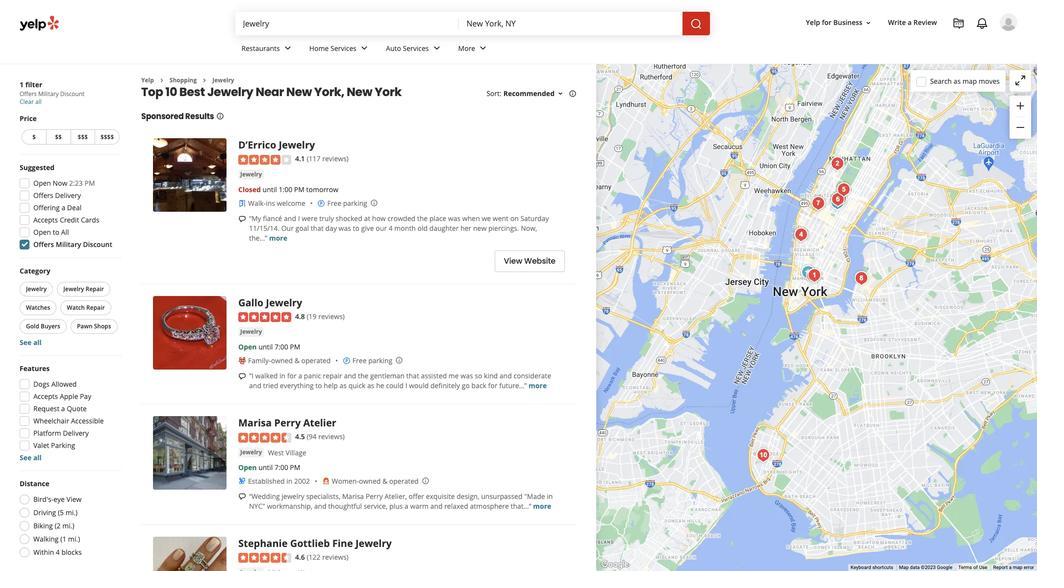 Task type: locate. For each thing, give the bounding box(es) containing it.
yelp inside yelp for business button
[[806, 18, 820, 27]]

walk-ins welcome
[[248, 199, 305, 208]]

2 vertical spatial more link
[[533, 501, 551, 511]]

0 vertical spatial see all button
[[20, 338, 42, 347]]

user actions element
[[798, 12, 1031, 73]]

pm right 2:23
[[85, 178, 95, 188]]

0 horizontal spatial parking
[[343, 199, 367, 208]]

1 horizontal spatial that
[[406, 371, 419, 381]]

assisted
[[421, 371, 447, 381]]

within
[[33, 548, 54, 557]]

near
[[256, 84, 284, 100]]

a left deal on the left top of the page
[[61, 203, 65, 212]]

see up distance
[[20, 453, 32, 462]]

24 chevron down v2 image for auto services
[[431, 42, 443, 54]]

24 chevron down v2 image
[[282, 42, 294, 54], [431, 42, 443, 54]]

exquisite
[[426, 492, 455, 501]]

2 accepts from the top
[[33, 392, 58, 401]]

1
[[20, 80, 24, 89]]

at
[[364, 214, 370, 223]]

None search field
[[235, 12, 712, 35]]

1 vertical spatial free
[[353, 356, 367, 365]]

map for moves
[[963, 76, 977, 86]]

1 vertical spatial &
[[382, 476, 387, 486]]

was up the go
[[461, 371, 473, 381]]

eye
[[54, 495, 65, 504]]

open until 7:00 pm up family-
[[238, 342, 300, 352]]

1 vertical spatial 4
[[56, 548, 60, 557]]

dogs allowed
[[33, 380, 77, 389]]

&
[[295, 356, 300, 365], [382, 476, 387, 486]]

group
[[1010, 96, 1031, 139], [17, 163, 122, 253], [18, 266, 122, 348], [17, 364, 122, 463]]

i up goal
[[298, 214, 300, 223]]

0 vertical spatial see all
[[20, 338, 42, 347]]

0 horizontal spatial perry
[[274, 416, 301, 430]]

jewelry button down 4.5 star rating image
[[238, 448, 264, 457]]

that up would
[[406, 371, 419, 381]]

a right plus
[[405, 501, 408, 511]]

was down shocked
[[339, 224, 351, 233]]

pm up family-owned & operated
[[290, 342, 300, 352]]

map left moves
[[963, 76, 977, 86]]

reviews) for gallo jewelry
[[318, 312, 345, 321]]

16 speech v2 image for d'errico jewelry
[[238, 215, 246, 223]]

that down were
[[311, 224, 324, 233]]

1 vertical spatial all
[[33, 338, 42, 347]]

gallo jewelry link
[[238, 296, 302, 309]]

24 chevron down v2 image
[[358, 42, 370, 54], [477, 42, 489, 54]]

i inside "my fiancé and i were truly shocked at how crowded the place was when we went on saturday 11/15/14. our goal that day was to give our 4 month old daughter her new piercings. now, the…"
[[298, 214, 300, 223]]

1 vertical spatial owned
[[359, 476, 381, 486]]

yelp for yelp link
[[141, 76, 154, 84]]

perry up service,
[[366, 492, 383, 501]]

0 vertical spatial 16 speech v2 image
[[238, 215, 246, 223]]

map left error on the right of page
[[1013, 565, 1023, 570]]

free for gallo jewelry
[[353, 356, 367, 365]]

0 vertical spatial yelp
[[806, 18, 820, 27]]

for inside button
[[822, 18, 832, 27]]

2 see from the top
[[20, 453, 32, 462]]

pm for gallo jewelry
[[290, 342, 300, 352]]

until for gallo
[[258, 342, 273, 352]]

2 vertical spatial offers
[[33, 240, 54, 249]]

apple
[[60, 392, 78, 401]]

zoom in image
[[1015, 100, 1026, 112]]

the up quick
[[358, 371, 368, 381]]

0 horizontal spatial view
[[66, 495, 82, 504]]

option group containing distance
[[17, 479, 122, 560]]

1 vertical spatial marisa
[[342, 492, 364, 501]]

delivery down open now 2:23 pm
[[55, 191, 81, 200]]

1 see from the top
[[20, 338, 32, 347]]

walking
[[33, 535, 59, 544]]

blocks
[[62, 548, 82, 557]]

2 7:00 from the top
[[275, 463, 288, 472]]

the…"
[[249, 233, 267, 243]]

free right 16 parking v2 icon
[[327, 199, 341, 208]]

biking (2 mi.)
[[33, 521, 74, 531]]

until
[[263, 185, 277, 194], [258, 342, 273, 352], [258, 463, 273, 472]]

more down "made
[[533, 501, 551, 511]]

free parking
[[327, 199, 367, 208], [353, 356, 392, 365]]

map
[[899, 565, 909, 570]]

valet parking
[[33, 441, 75, 450]]

more
[[458, 43, 475, 53]]

0 horizontal spatial 24 chevron down v2 image
[[358, 42, 370, 54]]

lucky diamond image
[[803, 266, 823, 286], [803, 266, 823, 286]]

terms of use
[[958, 565, 987, 570]]

1 16 speech v2 image from the top
[[238, 215, 246, 223]]

that
[[311, 224, 324, 233], [406, 371, 419, 381]]

more link for marisa perry atelier
[[533, 501, 551, 511]]

free parking for gallo jewelry
[[353, 356, 392, 365]]

4.8
[[295, 312, 305, 321]]

2 vertical spatial more
[[533, 501, 551, 511]]

wheelchair
[[33, 416, 69, 426]]

j patch designs by karen image
[[808, 194, 828, 213]]

to inside group
[[53, 228, 59, 237]]

more link down considerate
[[529, 381, 547, 390]]

7:00 for jewelry
[[275, 342, 288, 352]]

all for features
[[33, 453, 42, 462]]

workmanship,
[[267, 501, 312, 511]]

repair
[[86, 285, 104, 293], [86, 304, 105, 312]]

group containing suggested
[[17, 163, 122, 253]]

new left york
[[347, 84, 372, 100]]

parking up shocked
[[343, 199, 367, 208]]

owned up walked
[[271, 356, 293, 365]]

discount up price group
[[60, 90, 84, 98]]

write a review
[[888, 18, 937, 27]]

1 horizontal spatial to
[[315, 381, 322, 390]]

see all for category
[[20, 338, 42, 347]]

results
[[185, 111, 214, 122]]

jewelry button for the jewelry link under 4.5 star rating image
[[238, 448, 264, 457]]

open now 2:23 pm
[[33, 178, 95, 188]]

search image
[[690, 18, 702, 30]]

a right write
[[908, 18, 912, 27]]

1 vertical spatial military
[[56, 240, 81, 249]]

marisa perry atelier image
[[791, 225, 811, 245], [791, 225, 811, 245]]

1 24 chevron down v2 image from the left
[[358, 42, 370, 54]]

24 chevron down v2 image right more
[[477, 42, 489, 54]]

0 horizontal spatial in
[[280, 371, 286, 381]]

1 none field from the left
[[243, 18, 451, 29]]

0 horizontal spatial the
[[358, 371, 368, 381]]

2 16 speech v2 image from the top
[[238, 373, 246, 381]]

None field
[[243, 18, 451, 29], [467, 18, 675, 29]]

a inside "i walked in for a panic repair and the gentleman that assisted me was so kind and considerate and tried everything to help as quick as he could i would definitely go back for future…"
[[298, 371, 302, 381]]

more link down our
[[269, 233, 287, 243]]

0 vertical spatial all
[[35, 98, 42, 106]]

j patch designs by karen image
[[808, 194, 828, 213]]

0 vertical spatial parking
[[343, 199, 367, 208]]

clear all link
[[20, 98, 42, 106]]

see all button for category
[[20, 338, 42, 347]]

pm right 1:00
[[294, 185, 304, 194]]

the inside "i walked in for a panic repair and the gentleman that assisted me was so kind and considerate and tried everything to help as quick as he could i would definitely go back for future…"
[[358, 371, 368, 381]]

1 services from the left
[[331, 43, 357, 53]]

2 see all button from the top
[[20, 453, 42, 462]]

16 walk in welcome v2 image
[[238, 199, 246, 207]]

1 vertical spatial see
[[20, 453, 32, 462]]

1 horizontal spatial parking
[[368, 356, 392, 365]]

0 horizontal spatial free
[[327, 199, 341, 208]]

4 inside "my fiancé and i were truly shocked at how crowded the place was when we went on saturday 11/15/14. our goal that day was to give our 4 month old daughter her new piercings. now, the…"
[[389, 224, 393, 233]]

all inside 1 filter offers military discount clear all
[[35, 98, 42, 106]]

2 see all from the top
[[20, 453, 42, 462]]

16 established in v2 image
[[238, 477, 246, 485]]

relaxed
[[444, 501, 468, 511]]

sort:
[[487, 89, 501, 98]]

pm down village
[[290, 463, 300, 472]]

parking up gentleman
[[368, 356, 392, 365]]

mi.) right (2
[[62, 521, 74, 531]]

for left business
[[822, 18, 832, 27]]

1 horizontal spatial marisa
[[342, 492, 364, 501]]

see for features
[[20, 453, 32, 462]]

delivery for offers delivery
[[55, 191, 81, 200]]

walking (1 mi.)
[[33, 535, 80, 544]]

Find text field
[[243, 18, 451, 29]]

$$$$ button
[[95, 129, 120, 145]]

nyc"
[[249, 501, 265, 511]]

0 horizontal spatial 24 chevron down v2 image
[[282, 42, 294, 54]]

0 vertical spatial 4
[[389, 224, 393, 233]]

$$ button
[[46, 129, 70, 145]]

global gold & silver image
[[753, 446, 773, 465]]

in right "made
[[547, 492, 553, 501]]

in right walked
[[280, 371, 286, 381]]

16 speech v2 image for marisa perry atelier
[[238, 493, 246, 501]]

(1
[[60, 535, 66, 544]]

jewelry inside 'jewelry repair' button
[[63, 285, 84, 293]]

in left the 2002
[[286, 476, 292, 486]]

auto services link
[[378, 35, 450, 64]]

0 vertical spatial the
[[417, 214, 428, 223]]

1 horizontal spatial none field
[[467, 18, 675, 29]]

more for gallo jewelry
[[529, 381, 547, 390]]

& up atelier,
[[382, 476, 387, 486]]

offers up offering
[[33, 191, 53, 200]]

24 chevron down v2 image inside restaurants link
[[282, 42, 294, 54]]

1 accepts from the top
[[33, 215, 58, 225]]

for up everything
[[287, 371, 297, 381]]

0 vertical spatial military
[[38, 90, 59, 98]]

2 vertical spatial 16 speech v2 image
[[238, 493, 246, 501]]

7:00 up established in 2002
[[275, 463, 288, 472]]

to left give
[[353, 224, 359, 233]]

0 horizontal spatial i
[[298, 214, 300, 223]]

pm
[[85, 178, 95, 188], [294, 185, 304, 194], [290, 342, 300, 352], [290, 463, 300, 472]]

2 services from the left
[[403, 43, 429, 53]]

4 right the "our"
[[389, 224, 393, 233]]

Near text field
[[467, 18, 675, 29]]

delivery
[[55, 191, 81, 200], [63, 429, 89, 438]]

24 chevron down v2 image inside the home services link
[[358, 42, 370, 54]]

sponsored
[[141, 111, 184, 122]]

$$
[[55, 133, 62, 141]]

yelp left business
[[806, 18, 820, 27]]

2 24 chevron down v2 image from the left
[[431, 42, 443, 54]]

discount down "cards"
[[83, 240, 112, 249]]

1 vertical spatial see all button
[[20, 453, 42, 462]]

established in 2002
[[248, 476, 310, 486]]

for down kind
[[488, 381, 497, 390]]

1 vertical spatial until
[[258, 342, 273, 352]]

reviews) right (117
[[322, 154, 349, 163]]

free parking for d'errico jewelry
[[327, 199, 367, 208]]

operated up panic
[[301, 356, 331, 365]]

reviews) right (19
[[318, 312, 345, 321]]

1 7:00 from the top
[[275, 342, 288, 352]]

offer
[[409, 492, 424, 501]]

2 open until 7:00 pm from the top
[[238, 463, 300, 472]]

marisa up 4.5 star rating image
[[238, 416, 272, 430]]

2 horizontal spatial in
[[547, 492, 553, 501]]

that…"
[[511, 501, 531, 511]]

i right could
[[405, 381, 407, 390]]

went
[[493, 214, 509, 223]]

24 chevron down v2 image inside auto services link
[[431, 42, 443, 54]]

repair up pawn shops
[[86, 304, 105, 312]]

view right the eye
[[66, 495, 82, 504]]

16 parking v2 image
[[343, 357, 351, 365]]

a for report a map error
[[1009, 565, 1012, 570]]

24 chevron down v2 image right auto services
[[431, 42, 443, 54]]

1 horizontal spatial new
[[347, 84, 372, 100]]

map for error
[[1013, 565, 1023, 570]]

accepts down offering
[[33, 215, 58, 225]]

0 vertical spatial see
[[20, 338, 32, 347]]

reviews) for d'errico jewelry
[[322, 154, 349, 163]]

and up quick
[[344, 371, 356, 381]]

1 24 chevron down v2 image from the left
[[282, 42, 294, 54]]

shocked
[[336, 214, 362, 223]]

2 horizontal spatial to
[[353, 224, 359, 233]]

1 vertical spatial more
[[529, 381, 547, 390]]

jewelry down the 4.8 star rating image
[[240, 328, 262, 336]]

was
[[448, 214, 461, 223], [339, 224, 351, 233], [461, 371, 473, 381]]

0 horizontal spatial none field
[[243, 18, 451, 29]]

0 vertical spatial operated
[[301, 356, 331, 365]]

1 vertical spatial yelp
[[141, 76, 154, 84]]

was inside "i walked in for a panic repair and the gentleman that assisted me was so kind and considerate and tried everything to help as quick as he could i would definitely go back for future…"
[[461, 371, 473, 381]]

notifications image
[[976, 18, 988, 29]]

1 vertical spatial mi.)
[[62, 521, 74, 531]]

services right the auto
[[403, 43, 429, 53]]

2 vertical spatial all
[[33, 453, 42, 462]]

info icon image
[[370, 199, 378, 207], [370, 199, 378, 207], [395, 357, 403, 365], [395, 357, 403, 365], [422, 477, 429, 485], [422, 477, 429, 485]]

delivery for platform delivery
[[63, 429, 89, 438]]

1 horizontal spatial &
[[382, 476, 387, 486]]

more link for d'errico jewelry
[[269, 233, 287, 243]]

more link down "made
[[533, 501, 551, 511]]

1 vertical spatial was
[[339, 224, 351, 233]]

0 vertical spatial in
[[280, 371, 286, 381]]

(19
[[307, 312, 317, 321]]

discount
[[60, 90, 84, 98], [83, 240, 112, 249]]

0 vertical spatial perry
[[274, 416, 301, 430]]

16 chevron down v2 image
[[557, 90, 564, 98]]

see all button down the valet
[[20, 453, 42, 462]]

0 vertical spatial owned
[[271, 356, 293, 365]]

i.d. jewelry image
[[828, 190, 848, 209]]

parking for d'errico jewelry
[[343, 199, 367, 208]]

1 vertical spatial repair
[[86, 304, 105, 312]]

0 horizontal spatial operated
[[301, 356, 331, 365]]

16 speech v2 image
[[238, 215, 246, 223], [238, 373, 246, 381], [238, 493, 246, 501]]

0 vertical spatial for
[[822, 18, 832, 27]]

me
[[449, 371, 459, 381]]

all for category
[[33, 338, 42, 347]]

1 vertical spatial delivery
[[63, 429, 89, 438]]

16 info v2 image
[[569, 90, 577, 98]]

ada diamonds image
[[834, 180, 853, 200], [834, 180, 853, 200]]

24 chevron down v2 image inside more link
[[477, 42, 489, 54]]

family-owned & operated
[[248, 356, 331, 365]]

open
[[33, 178, 51, 188], [33, 228, 51, 237], [238, 342, 257, 352], [238, 463, 257, 472]]

16 parking v2 image
[[317, 199, 325, 207]]

1 vertical spatial the
[[358, 371, 368, 381]]

1 vertical spatial perry
[[366, 492, 383, 501]]

fine
[[332, 537, 353, 550]]

a inside "wedding jewelry specialists, marisa perry atelier, offer exquisite design, unsurpassed "made in nyc" workmanship, and thoughtful service, plus a warm and relaxed atmosphere that…"
[[405, 501, 408, 511]]

until up ins
[[263, 185, 277, 194]]

2 24 chevron down v2 image from the left
[[477, 42, 489, 54]]

piercings.
[[488, 224, 519, 233]]

gold buyers button
[[20, 319, 67, 334]]

services inside auto services link
[[403, 43, 429, 53]]

0 horizontal spatial owned
[[271, 356, 293, 365]]

see all down gold at the bottom left of the page
[[20, 338, 42, 347]]

all down gold at the bottom left of the page
[[33, 338, 42, 347]]

"i walked in for a panic repair and the gentleman that assisted me was so kind and considerate and tried everything to help as quick as he could i would definitely go back for future…"
[[249, 371, 551, 390]]

1 vertical spatial 16 speech v2 image
[[238, 373, 246, 381]]

see down gold at the bottom left of the page
[[20, 338, 32, 347]]

and up our
[[284, 214, 296, 223]]

price group
[[20, 114, 122, 147]]

0 horizontal spatial &
[[295, 356, 300, 365]]

open until 7:00 pm up the established
[[238, 463, 300, 472]]

4 down walking (1 mi.)
[[56, 548, 60, 557]]

0 vertical spatial delivery
[[55, 191, 81, 200]]

©2023
[[921, 565, 936, 570]]

request
[[33, 404, 59, 413]]

0 vertical spatial map
[[963, 76, 977, 86]]

group containing features
[[17, 364, 122, 463]]

mi.) right (1
[[68, 535, 80, 544]]

1 vertical spatial for
[[287, 371, 297, 381]]

3 16 speech v2 image from the top
[[238, 493, 246, 501]]

1 horizontal spatial 24 chevron down v2 image
[[431, 42, 443, 54]]

10
[[165, 84, 177, 100]]

1 vertical spatial i
[[405, 381, 407, 390]]

d'errico jewelry image
[[153, 138, 227, 212]]

accepts
[[33, 215, 58, 225], [33, 392, 58, 401]]

services right home
[[331, 43, 357, 53]]

yelp left 16 chevron right v2 image at the left top
[[141, 76, 154, 84]]

to left the all
[[53, 228, 59, 237]]

lauren b jewelry image
[[830, 189, 850, 208]]

i
[[298, 214, 300, 223], [405, 381, 407, 390]]

0 vertical spatial mi.)
[[66, 508, 78, 517]]

open until 7:00 pm for jewelry
[[238, 342, 300, 352]]

1 vertical spatial more link
[[529, 381, 547, 390]]

0 vertical spatial discount
[[60, 90, 84, 98]]

0 vertical spatial was
[[448, 214, 461, 223]]

0 vertical spatial free
[[327, 199, 341, 208]]

perry
[[274, 416, 301, 430], [366, 492, 383, 501]]

to down panic
[[315, 381, 322, 390]]

owned up service,
[[359, 476, 381, 486]]

2 new from the left
[[347, 84, 372, 100]]

best
[[179, 84, 205, 100]]

give
[[361, 224, 374, 233]]

goal
[[295, 224, 309, 233]]

1 see all from the top
[[20, 338, 42, 347]]

0 vertical spatial offers
[[20, 90, 37, 98]]

0 horizontal spatial 4
[[56, 548, 60, 557]]

open up 16 established in v2 icon
[[238, 463, 257, 472]]

1 vertical spatial view
[[66, 495, 82, 504]]

everything
[[280, 381, 314, 390]]

discount inside 1 filter offers military discount clear all
[[60, 90, 84, 98]]

atmosphere
[[470, 501, 509, 511]]

0 vertical spatial 7:00
[[275, 342, 288, 352]]

option group
[[17, 479, 122, 560]]

a down "accepts apple pay"
[[61, 404, 65, 413]]

0 vertical spatial free parking
[[327, 199, 367, 208]]

yelp for business
[[806, 18, 863, 27]]

16 speech v2 image down 16 established in v2 icon
[[238, 493, 246, 501]]

i inside "i walked in for a panic repair and the gentleman that assisted me was so kind and considerate and tried everything to help as quick as he could i would definitely go back for future…"
[[405, 381, 407, 390]]

services inside the home services link
[[331, 43, 357, 53]]

see all for features
[[20, 453, 42, 462]]

and up future…" at the bottom of page
[[500, 371, 512, 381]]

zoom out image
[[1015, 122, 1026, 133]]

stephanie gottlieb fine jewelry link
[[238, 537, 392, 550]]

mi.) for walking (1 mi.)
[[68, 535, 80, 544]]

jewelry button down the 4.8 star rating image
[[238, 327, 264, 337]]

2 vertical spatial for
[[488, 381, 497, 390]]

thoughtful
[[328, 501, 362, 511]]

a up everything
[[298, 371, 302, 381]]

1 vertical spatial accepts
[[33, 392, 58, 401]]

1 horizontal spatial map
[[1013, 565, 1023, 570]]

0 horizontal spatial new
[[286, 84, 312, 100]]

in inside "i walked in for a panic repair and the gentleman that assisted me was so kind and considerate and tried everything to help as quick as he could i would definitely go back for future…"
[[280, 371, 286, 381]]

reviews)
[[322, 154, 349, 163], [318, 312, 345, 321], [318, 432, 345, 441], [322, 552, 349, 562]]

1 vertical spatial offers
[[33, 191, 53, 200]]

0 vertical spatial i
[[298, 214, 300, 223]]

that inside "my fiancé and i were truly shocked at how crowded the place was when we went on saturday 11/15/14. our goal that day was to give our 4 month old daughter her new piercings. now, the…"
[[311, 224, 324, 233]]

as right help
[[340, 381, 347, 390]]

0 horizontal spatial for
[[287, 371, 297, 381]]

delivery down wheelchair accessible
[[63, 429, 89, 438]]

see
[[20, 338, 32, 347], [20, 453, 32, 462]]

as right search
[[954, 76, 961, 86]]

& up everything
[[295, 356, 300, 365]]

plus
[[389, 501, 403, 511]]

operated up atelier,
[[389, 476, 419, 486]]

owned for women-
[[359, 476, 381, 486]]

gallo jewelry image
[[153, 296, 227, 370]]

0 horizontal spatial services
[[331, 43, 357, 53]]

fiancé
[[263, 214, 282, 223]]

0 vertical spatial until
[[263, 185, 277, 194]]

7:00 up family-owned & operated
[[275, 342, 288, 352]]

map region
[[552, 38, 1037, 571]]

0 horizontal spatial to
[[53, 228, 59, 237]]

more down considerate
[[529, 381, 547, 390]]

1 horizontal spatial the
[[417, 214, 428, 223]]

jewelry up watch
[[63, 285, 84, 293]]

write
[[888, 18, 906, 27]]

2 vertical spatial was
[[461, 371, 473, 381]]

new
[[473, 224, 487, 233]]

offers down the filter
[[20, 90, 37, 98]]

1 vertical spatial map
[[1013, 565, 1023, 570]]

16 chevron right v2 image
[[201, 76, 209, 84]]

0 vertical spatial that
[[311, 224, 324, 233]]

24 chevron down v2 image right restaurants
[[282, 42, 294, 54]]

(2
[[55, 521, 61, 531]]

0 vertical spatial open until 7:00 pm
[[238, 342, 300, 352]]

1 open until 7:00 pm from the top
[[238, 342, 300, 352]]

services
[[331, 43, 357, 53], [403, 43, 429, 53]]

24 chevron down v2 image for home services
[[358, 42, 370, 54]]

1 horizontal spatial 4
[[389, 224, 393, 233]]

2 none field from the left
[[467, 18, 675, 29]]

keyboard shortcuts button
[[851, 564, 893, 571]]

1 vertical spatial parking
[[368, 356, 392, 365]]

features
[[20, 364, 50, 373]]

4.8 star rating image
[[238, 312, 291, 322]]

more for marisa perry atelier
[[533, 501, 551, 511]]

1 see all button from the top
[[20, 338, 42, 347]]

0 vertical spatial marisa
[[238, 416, 272, 430]]

16 speech v2 image left "i
[[238, 373, 246, 381]]

all down the valet
[[33, 453, 42, 462]]

more link
[[450, 35, 497, 64]]

repair up watch repair
[[86, 285, 104, 293]]

to inside "i walked in for a panic repair and the gentleman that assisted me was so kind and considerate and tried everything to help as quick as he could i would definitely go back for future…"
[[315, 381, 322, 390]]

0 vertical spatial view
[[504, 256, 522, 267]]

"i
[[249, 371, 253, 381]]

2 horizontal spatial for
[[822, 18, 832, 27]]

1 horizontal spatial owned
[[359, 476, 381, 486]]

more for d'errico jewelry
[[269, 233, 287, 243]]

reviews) down atelier at the bottom of the page
[[318, 432, 345, 441]]

jewelry link up closed at the top left
[[238, 170, 264, 179]]

open for "wedding
[[238, 463, 257, 472]]

group containing category
[[18, 266, 122, 348]]



Task type: vqa. For each thing, say whether or not it's contained in the screenshot.
Find field
yes



Task type: describe. For each thing, give the bounding box(es) containing it.
marisa inside "wedding jewelry specialists, marisa perry atelier, offer exquisite design, unsurpassed "made in nyc" workmanship, and thoughtful service, plus a warm and relaxed atmosphere that…"
[[342, 492, 364, 501]]

to inside "my fiancé and i were truly shocked at how crowded the place was when we went on saturday 11/15/14. our goal that day was to give our 4 month old daughter her new piercings. now, the…"
[[353, 224, 359, 233]]

d'errico jewelry link
[[238, 138, 315, 152]]

i.d. jewelry image
[[828, 190, 848, 209]]

popular jewelry image
[[798, 263, 818, 282]]

4.5
[[295, 432, 305, 441]]

stephanie gottlieb fine jewelry image
[[828, 193, 847, 213]]

mi.) for biking (2 mi.)
[[62, 521, 74, 531]]

jewelry button for the jewelry link below the 4.8 star rating image
[[238, 327, 264, 337]]

a for offering a deal
[[61, 203, 65, 212]]

& for women-
[[382, 476, 387, 486]]

raineri jewelers image
[[804, 266, 824, 285]]

allowed
[[51, 380, 77, 389]]

offers for offers military discount
[[33, 240, 54, 249]]

1 horizontal spatial as
[[367, 381, 374, 390]]

data
[[910, 565, 920, 570]]

4.8 (19 reviews)
[[295, 312, 345, 321]]

view website
[[504, 256, 556, 267]]

(94
[[307, 432, 317, 441]]

0 horizontal spatial as
[[340, 381, 347, 390]]

until for d'errico
[[263, 185, 277, 194]]

accepts for accepts credit cards
[[33, 215, 58, 225]]

keyboard shortcuts
[[851, 565, 893, 570]]

offering
[[33, 203, 60, 212]]

business categories element
[[234, 35, 1018, 64]]

christina o. image
[[1000, 13, 1018, 31]]

jewelry down 4.5 star rating image
[[240, 448, 262, 456]]

projects image
[[953, 18, 965, 29]]

so
[[475, 371, 482, 381]]

none field the find
[[243, 18, 451, 29]]

4.1 star rating image
[[238, 155, 291, 165]]

gallo jewelry
[[238, 296, 302, 309]]

and down the specialists,
[[314, 501, 326, 511]]

open to all
[[33, 228, 69, 237]]

military inside group
[[56, 240, 81, 249]]

pawn shops
[[77, 322, 111, 331]]

established
[[248, 476, 285, 486]]

$ button
[[22, 129, 46, 145]]

jewelry button for the jewelry link over closed at the top left
[[238, 170, 264, 179]]

4.6
[[295, 552, 305, 562]]

request a quote
[[33, 404, 87, 413]]

7:00 for perry
[[275, 463, 288, 472]]

the inside "my fiancé and i were truly shocked at how crowded the place was when we went on saturday 11/15/14. our goal that day was to give our 4 month old daughter her new piercings. now, the…"
[[417, 214, 428, 223]]

search as map moves
[[930, 76, 1000, 86]]

accessible
[[71, 416, 104, 426]]

unsurpassed
[[481, 492, 523, 501]]

see all button for features
[[20, 453, 42, 462]]

4.6 star rating image
[[238, 553, 291, 563]]

buyers
[[41, 322, 60, 331]]

offers for offers delivery
[[33, 191, 53, 200]]

$$$
[[78, 133, 88, 141]]

accepts apple pay
[[33, 392, 91, 401]]

help
[[324, 381, 338, 390]]

4.1
[[295, 154, 305, 163]]

parking for gallo jewelry
[[368, 356, 392, 365]]

price
[[20, 114, 37, 123]]

our
[[376, 224, 387, 233]]

jewelry up 4.8
[[266, 296, 302, 309]]

jewelry right fine
[[356, 537, 392, 550]]

1 vertical spatial in
[[286, 476, 292, 486]]

16 chevron down v2 image
[[864, 19, 872, 27]]

report a map error
[[993, 565, 1034, 570]]

d'errico
[[238, 138, 276, 152]]

in inside "wedding jewelry specialists, marisa perry atelier, offer exquisite design, unsurpassed "made in nyc" workmanship, and thoughtful service, plus a warm and relaxed atmosphere that…"
[[547, 492, 553, 501]]

antoinette image
[[852, 269, 871, 288]]

1 filter offers military discount clear all
[[20, 80, 84, 106]]

review
[[914, 18, 937, 27]]

jewelry up 4.1
[[279, 138, 315, 152]]

york,
[[314, 84, 344, 100]]

repair for jewelry repair
[[86, 285, 104, 293]]

a for request a quote
[[61, 404, 65, 413]]

accepts for accepts apple pay
[[33, 392, 58, 401]]

a for write a review
[[908, 18, 912, 27]]

marisa perry atelier
[[238, 416, 336, 430]]

owned for family-
[[271, 356, 293, 365]]

website
[[524, 256, 556, 267]]

jewelry link down the 4.8 star rating image
[[238, 327, 264, 337]]

yelp for yelp for business
[[806, 18, 820, 27]]

open left the all
[[33, 228, 51, 237]]

shortcuts
[[872, 565, 893, 570]]

$$$ button
[[70, 129, 95, 145]]

16 info v2 image
[[216, 112, 224, 120]]

google image
[[599, 559, 631, 571]]

none field 'near'
[[467, 18, 675, 29]]

atelier
[[303, 416, 336, 430]]

jewelry
[[282, 492, 304, 501]]

2 horizontal spatial as
[[954, 76, 961, 86]]

0 horizontal spatial marisa
[[238, 416, 272, 430]]

16 speech v2 image for gallo jewelry
[[238, 373, 246, 381]]

crowded
[[388, 214, 415, 223]]

open for offering
[[33, 178, 51, 188]]

16 women owned v2 image
[[322, 477, 330, 485]]

until for marisa
[[258, 463, 273, 472]]

write a review link
[[884, 14, 941, 32]]

restaurants
[[242, 43, 280, 53]]

2:23
[[69, 178, 83, 188]]

jewelry down category
[[26, 285, 47, 293]]

jewelry repair
[[63, 285, 104, 293]]

map data ©2023 google
[[899, 565, 953, 570]]

back
[[472, 381, 486, 390]]

stephanie gottlieb fine jewelry
[[238, 537, 392, 550]]

reviews) for marisa perry atelier
[[318, 432, 345, 441]]

perry inside "wedding jewelry specialists, marisa perry atelier, offer exquisite design, unsurpassed "made in nyc" workmanship, and thoughtful service, plus a warm and relaxed atmosphere that…"
[[366, 492, 383, 501]]

women-owned & operated
[[332, 476, 419, 486]]

shopping link
[[170, 76, 197, 84]]

jewelry up 16 info v2 image at the top left
[[207, 84, 253, 100]]

24 chevron down v2 image for more
[[477, 42, 489, 54]]

military inside 1 filter offers military discount clear all
[[38, 90, 59, 98]]

see for category
[[20, 338, 32, 347]]

bird's-
[[33, 495, 54, 504]]

and down "i
[[249, 381, 261, 390]]

services for auto services
[[403, 43, 429, 53]]

1 horizontal spatial for
[[488, 381, 497, 390]]

now
[[53, 178, 67, 188]]

1:00
[[279, 185, 292, 194]]

design,
[[457, 492, 479, 501]]

discount inside group
[[83, 240, 112, 249]]

recommended button
[[503, 89, 564, 98]]

cards
[[81, 215, 99, 225]]

daughter
[[429, 224, 459, 233]]

warm
[[410, 501, 429, 511]]

driving
[[33, 508, 56, 517]]

home
[[309, 43, 329, 53]]

pm for d'errico jewelry
[[294, 185, 304, 194]]

tomorrow
[[306, 185, 338, 194]]

free for d'errico jewelry
[[327, 199, 341, 208]]

(122
[[307, 552, 321, 562]]

operated for family-owned & operated
[[301, 356, 331, 365]]

pawn
[[77, 322, 93, 331]]

gottlieb
[[290, 537, 330, 550]]

16 chevron right v2 image
[[158, 76, 166, 84]]

reviews) for stephanie gottlieb fine jewelry
[[322, 552, 349, 562]]

truly
[[319, 214, 334, 223]]

that inside "i walked in for a panic repair and the gentleman that assisted me was so kind and considerate and tried everything to help as quick as he could i would definitely go back for future…"
[[406, 371, 419, 381]]

poetry of material things image
[[828, 154, 847, 174]]

$
[[32, 133, 36, 141]]

& for family-
[[295, 356, 300, 365]]

jewelry link right 16 chevron right v2 icon
[[212, 76, 234, 84]]

could
[[386, 381, 404, 390]]

use
[[979, 565, 987, 570]]

jewelry link down 4.5 star rating image
[[238, 448, 264, 457]]

auto services
[[386, 43, 429, 53]]

watches button
[[20, 301, 57, 315]]

marisa perry atelier image
[[153, 416, 227, 490]]

panic
[[304, 371, 321, 381]]

open for "i
[[238, 342, 257, 352]]

shopping
[[170, 76, 197, 84]]

restaurants link
[[234, 35, 301, 64]]

repair for watch repair
[[86, 304, 105, 312]]

auto
[[386, 43, 401, 53]]

women-
[[332, 476, 359, 486]]

and inside "my fiancé and i were truly shocked at how crowded the place was when we went on saturday 11/15/14. our goal that day was to give our 4 month old daughter her new piercings. now, the…"
[[284, 214, 296, 223]]

mi.) for driving (5 mi.)
[[66, 508, 78, 517]]

report a map error link
[[993, 565, 1034, 570]]

and down exquisite
[[430, 501, 443, 511]]

jewelry up closed at the top left
[[240, 170, 262, 178]]

open until 7:00 pm for perry
[[238, 463, 300, 472]]

operated for women-owned & operated
[[389, 476, 419, 486]]

1 new from the left
[[286, 84, 312, 100]]

marisa perry atelier link
[[238, 416, 336, 430]]

top
[[141, 84, 163, 100]]

expand map image
[[1015, 74, 1026, 86]]

24 chevron down v2 image for restaurants
[[282, 42, 294, 54]]

4.5 star rating image
[[238, 433, 291, 443]]

clear
[[20, 98, 34, 106]]

york
[[375, 84, 402, 100]]

kind
[[484, 371, 498, 381]]

offers inside 1 filter offers military discount clear all
[[20, 90, 37, 98]]

closed
[[238, 185, 261, 194]]

pm for marisa perry atelier
[[290, 463, 300, 472]]

services for home services
[[331, 43, 357, 53]]

16 family owned v2 image
[[238, 357, 246, 365]]

moves
[[979, 76, 1000, 86]]

11/15/14.
[[249, 224, 280, 233]]

jewelry button down category
[[20, 282, 53, 297]]

jewelry right 16 chevron right v2 icon
[[212, 76, 234, 84]]

more link for gallo jewelry
[[529, 381, 547, 390]]



